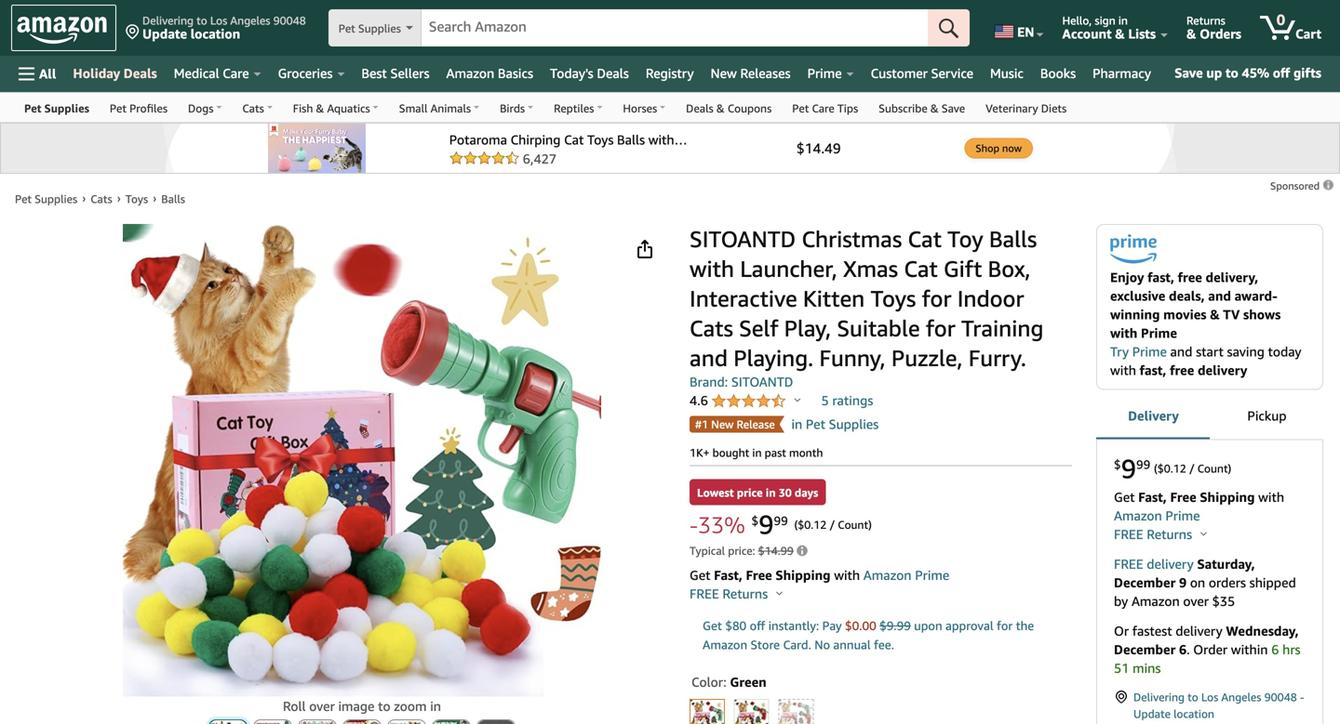Task type: vqa. For each thing, say whether or not it's contained in the screenshot.
this to the bottom
no



Task type: locate. For each thing, give the bounding box(es) containing it.
supplies down the ratings
[[829, 417, 879, 432]]

1 horizontal spatial over
[[1183, 594, 1209, 609]]

popover image
[[794, 398, 801, 403], [776, 591, 783, 596]]

-
[[690, 512, 698, 539], [1300, 691, 1304, 704]]

0 horizontal spatial update
[[142, 26, 187, 41]]

1 horizontal spatial /
[[1189, 463, 1195, 476]]

los inside delivering to los angeles 90048 - update location
[[1201, 691, 1219, 704]]

cats right dogs link
[[242, 102, 264, 115]]

pet supplies link
[[14, 93, 100, 122], [15, 193, 77, 206]]

award-
[[1235, 288, 1278, 304]]

2 december from the top
[[1114, 642, 1176, 658]]

indoor
[[957, 285, 1024, 312]]

get
[[1114, 490, 1135, 505], [690, 568, 711, 584], [703, 619, 722, 634]]

sitoantd christmas cat toy balls with launcher, xmas cat gift box, interactive kitten toys for indoor cats self play, suitable for training and playing. funny, puzzle, furry. image
[[123, 224, 601, 698]]

pharmacy
[[1093, 66, 1151, 81]]

free returns up free delivery link
[[1114, 527, 1196, 542]]

angeles inside delivering to los angeles 90048 update location
[[230, 14, 270, 27]]

sign
[[1095, 14, 1116, 27]]

with inside 'sitoantd christmas cat toy balls with launcher, xmas cat gift box, interactive kitten toys for indoor cats self play, suitable for training and playing. funny, puzzle, furry. brand: sitoantd'
[[690, 255, 734, 282]]

1 horizontal spatial popover image
[[794, 398, 801, 403]]

2 vertical spatial cats
[[690, 315, 733, 342]]

2 vertical spatial free
[[690, 587, 719, 602]]

cats down interactive
[[690, 315, 733, 342]]

0 horizontal spatial pet supplies
[[24, 102, 89, 115]]

off up store on the right
[[750, 619, 765, 634]]

1 horizontal spatial angeles
[[1221, 691, 1261, 704]]

for down gift
[[922, 285, 952, 312]]

0 vertical spatial delivering
[[142, 14, 194, 27]]

1 horizontal spatial free
[[1170, 490, 1197, 505]]

1 vertical spatial free
[[1114, 557, 1143, 572]]

0 vertical spatial count)
[[1198, 463, 1232, 476]]

toys left the balls link
[[125, 193, 148, 206]]

best sellers
[[361, 66, 430, 81]]

99 inside -33% $ 9 99 ( $0.12 / count)
[[774, 514, 788, 528]]

2 horizontal spatial 9
[[1179, 575, 1187, 591]]

returns
[[1187, 14, 1226, 27], [1147, 527, 1192, 542], [723, 587, 768, 602]]

1 horizontal spatial (
[[1154, 463, 1157, 476]]

pet supplies
[[339, 22, 401, 35], [24, 102, 89, 115]]

pet supplies link for the leftmost cats link
[[15, 193, 77, 206]]

1 vertical spatial free returns button
[[690, 585, 783, 604]]

service
[[931, 66, 973, 81]]

cats inside 'sitoantd christmas cat toy balls with launcher, xmas cat gift box, interactive kitten toys for indoor cats self play, suitable for training and playing. funny, puzzle, furry. brand: sitoantd'
[[690, 315, 733, 342]]

1 horizontal spatial 9
[[1121, 454, 1136, 485]]

0 vertical spatial los
[[210, 14, 227, 27]]

deals for today's deals
[[597, 66, 629, 81]]

1 vertical spatial $0.12
[[798, 519, 827, 532]]

( inside -33% $ 9 99 ( $0.12 / count)
[[794, 519, 798, 532]]

1 horizontal spatial balls
[[989, 226, 1037, 253]]

1 horizontal spatial toys
[[871, 285, 916, 312]]

for inside the "upon approval for the amazon store card. no annual fee."
[[997, 619, 1013, 634]]

1 vertical spatial update
[[1134, 708, 1171, 721]]

cat
[[908, 226, 942, 253], [904, 255, 938, 282]]

december for wednesday, december 6
[[1114, 642, 1176, 658]]

new
[[711, 66, 737, 81], [711, 418, 734, 431]]

free returns button up free delivery link
[[1114, 526, 1207, 544]]

prime up try prime link
[[1141, 326, 1177, 341]]

cats left toys link
[[91, 193, 112, 206]]

free down $14.99
[[746, 568, 772, 584]]

0 horizontal spatial care
[[223, 66, 249, 81]]

delivering to los angeles 90048 - update location link
[[1114, 689, 1306, 723]]

wednesday,
[[1226, 624, 1299, 639]]

0 horizontal spatial delivering
[[142, 14, 194, 27]]

1 vertical spatial cats link
[[91, 193, 112, 206]]

popover image left '5'
[[794, 398, 801, 403]]

0 vertical spatial cats link
[[232, 93, 283, 122]]

1 vertical spatial cat
[[904, 255, 938, 282]]

to inside delivering to los angeles 90048 - update location
[[1188, 691, 1198, 704]]

care inside medical care 'link'
[[223, 66, 249, 81]]

popover image inside 4.6 button
[[794, 398, 801, 403]]

0 horizontal spatial toys
[[125, 193, 148, 206]]

and up tv
[[1208, 288, 1231, 304]]

& inside the returns & orders
[[1187, 26, 1196, 41]]

0 horizontal spatial cats
[[91, 193, 112, 206]]

up
[[1206, 65, 1222, 81]]

en link
[[984, 5, 1052, 51]]

to left "zoom"
[[378, 700, 391, 715]]

& right subscribe
[[931, 102, 939, 115]]

1 vertical spatial angeles
[[1221, 691, 1261, 704]]

1k+ bought in past month
[[690, 447, 823, 460]]

get down $ 9 99 ( $0.12 / count)
[[1114, 490, 1135, 505]]

amazon image
[[17, 17, 107, 45]]

1 horizontal spatial fast,
[[1138, 490, 1167, 505]]

fast, for the rightmost amazon prime "link"
[[1138, 490, 1167, 505]]

shipping down $14.99
[[776, 568, 831, 584]]

in left 30
[[766, 487, 776, 500]]

get fast, free shipping with amazon prime for the left amazon prime "link"
[[690, 568, 950, 584]]

0 vertical spatial save
[[1175, 65, 1203, 81]]

location up the medical care
[[191, 26, 240, 41]]

free up the deals,
[[1178, 270, 1202, 285]]

1 horizontal spatial delivering
[[1134, 691, 1185, 704]]

$ down delivery link
[[1114, 458, 1121, 472]]

toys inside 'pet supplies › cats › toys › balls'
[[125, 193, 148, 206]]

cats link left fish
[[232, 93, 283, 122]]

new up deals & coupons link
[[711, 66, 737, 81]]

update up medical at top left
[[142, 26, 187, 41]]

0 vertical spatial $0.12
[[1157, 463, 1186, 476]]

sponsored
[[1270, 180, 1322, 192]]

card.
[[783, 638, 811, 653]]

over right roll
[[309, 700, 335, 715]]

1 vertical spatial save
[[942, 102, 965, 115]]

deals right today's
[[597, 66, 629, 81]]

99
[[1136, 458, 1151, 472], [774, 514, 788, 528]]

free down $ 9 99 ( $0.12 / count)
[[1170, 490, 1197, 505]]

1 vertical spatial los
[[1201, 691, 1219, 704]]

lowest
[[697, 487, 734, 500]]

None submit
[[928, 9, 970, 47], [209, 721, 247, 725], [254, 721, 291, 725], [299, 721, 336, 725], [343, 721, 381, 725], [388, 721, 425, 725], [433, 721, 470, 725], [477, 721, 515, 725], [928, 9, 970, 47], [209, 721, 247, 725], [254, 721, 291, 725], [299, 721, 336, 725], [343, 721, 381, 725], [388, 721, 425, 725], [433, 721, 470, 725], [477, 721, 515, 725]]

51
[[1114, 661, 1129, 676]]

& left coupons
[[716, 102, 725, 115]]

update inside delivering to los angeles 90048 - update location
[[1134, 708, 1171, 721]]

over down on
[[1183, 594, 1209, 609]]

box,
[[988, 255, 1031, 282]]

1 horizontal spatial count)
[[1198, 463, 1232, 476]]

2 vertical spatial delivery
[[1176, 624, 1223, 639]]

0 vertical spatial 90048
[[273, 14, 306, 27]]

new right the #1
[[711, 418, 734, 431]]

self
[[739, 315, 778, 342]]

0 vertical spatial cats
[[242, 102, 264, 115]]

december up mins
[[1114, 642, 1176, 658]]

popover image up instantly:
[[776, 591, 783, 596]]

update inside delivering to los angeles 90048 update location
[[142, 26, 187, 41]]

enjoy fast, free delivery, exclusive deals, and award- winning movies & tv shows with prime try prime
[[1110, 270, 1281, 360]]

0 vertical spatial fast,
[[1138, 490, 1167, 505]]

0 horizontal spatial $
[[752, 514, 759, 528]]

1 vertical spatial $
[[752, 514, 759, 528]]

in right sign
[[1118, 14, 1128, 27]]

2 horizontal spatial ›
[[153, 192, 157, 205]]

supplies left toys link
[[35, 193, 77, 206]]

amazon prime link up free delivery
[[1114, 508, 1200, 524]]

los up medical care 'link'
[[210, 14, 227, 27]]

angeles inside delivering to los angeles 90048 - update location
[[1221, 691, 1261, 704]]

zoom
[[394, 700, 427, 715]]

1 vertical spatial -
[[1300, 691, 1304, 704]]

puzzle,
[[891, 345, 963, 372]]

- down hrs
[[1300, 691, 1304, 704]]

days
[[795, 487, 818, 500]]

1 vertical spatial get
[[690, 568, 711, 584]]

december inside "wednesday, december 6"
[[1114, 642, 1176, 658]]

1 horizontal spatial cats
[[242, 102, 264, 115]]

1 vertical spatial over
[[309, 700, 335, 715]]

1 horizontal spatial care
[[812, 102, 835, 115]]

prime inside the get fast, free shipping with amazon prime
[[1166, 508, 1200, 524]]

$ 9 99 ( $0.12 / count)
[[1114, 454, 1232, 485]]

los
[[210, 14, 227, 27], [1201, 691, 1219, 704]]

0 horizontal spatial shipping
[[776, 568, 831, 584]]

save down "service"
[[942, 102, 965, 115]]

returns up $80
[[723, 587, 768, 602]]

1 6 from the left
[[1179, 642, 1187, 658]]

pet care tips
[[792, 102, 858, 115]]

1 vertical spatial 90048
[[1264, 691, 1297, 704]]

off inside navigation navigation
[[1273, 65, 1290, 81]]

& for returns
[[1187, 26, 1196, 41]]

deals,
[[1169, 288, 1205, 304]]

1 vertical spatial pet supplies
[[24, 102, 89, 115]]

new inside new releases link
[[711, 66, 737, 81]]

delivery up on
[[1147, 557, 1194, 572]]

free for the left amazon prime "link"
[[746, 568, 772, 584]]

- inside delivering to los angeles 90048 - update location
[[1300, 691, 1304, 704]]

1 december from the top
[[1114, 575, 1176, 591]]

fast, for the left amazon prime "link"
[[714, 568, 743, 584]]

in for price
[[766, 487, 776, 500]]

0 horizontal spatial count)
[[838, 519, 872, 532]]

0 vertical spatial returns
[[1187, 14, 1226, 27]]

books link
[[1032, 60, 1084, 87]]

option group
[[684, 696, 1072, 725]]

5 ratings link
[[821, 393, 873, 409]]

books
[[1040, 66, 1076, 81]]

balls right toys link
[[161, 193, 185, 206]]

pet
[[339, 22, 355, 35], [24, 102, 41, 115], [110, 102, 127, 115], [792, 102, 809, 115], [15, 193, 32, 206], [806, 417, 825, 432]]

fastest
[[1132, 624, 1172, 639]]

.
[[1187, 642, 1190, 658]]

0 horizontal spatial 6
[[1179, 642, 1187, 658]]

get fast, free shipping with amazon prime up popover icon
[[1114, 490, 1284, 524]]

Search Amazon text field
[[421, 10, 928, 46]]

december down free delivery link
[[1114, 575, 1176, 591]]

1 vertical spatial december
[[1114, 642, 1176, 658]]

within
[[1231, 642, 1268, 658]]

$ inside -33% $ 9 99 ( $0.12 / count)
[[752, 514, 759, 528]]

0 horizontal spatial $0.12
[[798, 519, 827, 532]]

today's
[[550, 66, 593, 81]]

deals down registry link
[[686, 102, 714, 115]]

get for the left amazon prime "link"
[[690, 568, 711, 584]]

free returns up $80
[[690, 587, 771, 602]]

0 vertical spatial fast,
[[1148, 270, 1174, 285]]

0 vertical spatial free
[[1178, 270, 1202, 285]]

delivery down start
[[1198, 363, 1248, 378]]

roll
[[283, 700, 306, 715]]

amazon inside amazon basics link
[[446, 66, 494, 81]]

1 horizontal spatial pet supplies
[[339, 22, 401, 35]]

1 vertical spatial pet supplies link
[[15, 193, 77, 206]]

delivering inside delivering to los angeles 90048 - update location
[[1134, 691, 1185, 704]]

cats inside navigation navigation
[[242, 102, 264, 115]]

holiday
[[73, 66, 120, 81]]

$0.12 down delivery link
[[1157, 463, 1186, 476]]

balls up box,
[[989, 226, 1037, 253]]

free up the delivery
[[1170, 363, 1194, 378]]

returns for left popover image
[[723, 587, 768, 602]]

to
[[197, 14, 207, 27], [1226, 65, 1239, 81], [1188, 691, 1198, 704], [378, 700, 391, 715]]

0 vertical spatial balls
[[161, 193, 185, 206]]

over inside on orders shipped by amazon over $35
[[1183, 594, 1209, 609]]

with inside enjoy fast, free delivery, exclusive deals, and award- winning movies & tv shows with prime try prime
[[1110, 326, 1138, 341]]

& left tv
[[1210, 307, 1220, 322]]

& for account
[[1115, 26, 1125, 41]]

sitoantd up 4.6 button
[[731, 375, 793, 390]]

0 vertical spatial amazon prime link
[[1114, 508, 1200, 524]]

orders
[[1209, 575, 1246, 591]]

today
[[1268, 344, 1302, 360]]

-33% $ 9 99 ( $0.12 / count)
[[690, 510, 872, 541]]

free up by at bottom right
[[1114, 557, 1143, 572]]

pet supplies link down all
[[14, 93, 100, 122]]

1 vertical spatial location
[[1174, 708, 1215, 721]]

typical price: $14.99
[[690, 545, 794, 558]]

90048 inside delivering to los angeles 90048 - update location
[[1264, 691, 1297, 704]]

delivery up .
[[1176, 624, 1223, 639]]

0 vertical spatial pet supplies link
[[14, 93, 100, 122]]

0 vertical spatial get fast, free shipping with amazon prime
[[1114, 490, 1284, 524]]

fast, down try prime link
[[1140, 363, 1167, 378]]

0 horizontal spatial angeles
[[230, 14, 270, 27]]

- up typical
[[690, 512, 698, 539]]

care inside pet care tips link
[[812, 102, 835, 115]]

and up brand:
[[690, 345, 728, 372]]

in left the past
[[752, 447, 762, 460]]

location
[[191, 26, 240, 41], [1174, 708, 1215, 721]]

location down 6 hrs 51 mins
[[1174, 708, 1215, 721]]

delivery,
[[1206, 270, 1258, 285]]

launcher,
[[740, 255, 837, 282]]

los down 6 hrs 51 mins
[[1201, 691, 1219, 704]]

care right medical at top left
[[223, 66, 249, 81]]

fast, up exclusive
[[1148, 270, 1174, 285]]

tips
[[838, 102, 858, 115]]

0 horizontal spatial -
[[690, 512, 698, 539]]

balls inside 'sitoantd christmas cat toy balls with launcher, xmas cat gift box, interactive kitten toys for indoor cats self play, suitable for training and playing. funny, puzzle, furry. brand: sitoantd'
[[989, 226, 1037, 253]]

0 vertical spatial december
[[1114, 575, 1176, 591]]

amazon prime link
[[1114, 508, 1200, 524], [863, 568, 950, 584]]

subscribe
[[879, 102, 928, 115]]

and inside 'sitoantd christmas cat toy balls with launcher, xmas cat gift box, interactive kitten toys for indoor cats self play, suitable for training and playing. funny, puzzle, furry. brand: sitoantd'
[[690, 345, 728, 372]]

sitoantd up the launcher,
[[690, 226, 796, 253]]

free returns button up $80
[[690, 585, 783, 604]]

amazon prime logo image
[[1110, 235, 1157, 268]]

small animals
[[399, 102, 471, 115]]

1 vertical spatial sitoantd
[[731, 375, 793, 390]]

1 vertical spatial get fast, free shipping with amazon prime
[[690, 568, 950, 584]]

( down delivery link
[[1154, 463, 1157, 476]]

cats inside 'pet supplies › cats › toys › balls'
[[91, 193, 112, 206]]

free down typical
[[690, 587, 719, 602]]

amazon prime link up $9.99
[[863, 568, 950, 584]]

pet supplies inside pet supplies search box
[[339, 22, 401, 35]]

returns up up
[[1187, 14, 1226, 27]]

typical
[[690, 545, 725, 558]]

get for the rightmost amazon prime "link"
[[1114, 490, 1135, 505]]

0 horizontal spatial off
[[750, 619, 765, 634]]

/ inside -33% $ 9 99 ( $0.12 / count)
[[830, 519, 835, 532]]

2 6 from the left
[[1271, 642, 1279, 658]]

0 vertical spatial -
[[690, 512, 698, 539]]

0 vertical spatial over
[[1183, 594, 1209, 609]]

navigation navigation
[[0, 0, 1340, 123]]

2 vertical spatial 9
[[1179, 575, 1187, 591]]

6 down or fastest delivery
[[1179, 642, 1187, 658]]

amazon up fastest
[[1132, 594, 1180, 609]]

today's deals link
[[542, 60, 637, 87]]

delivering inside delivering to los angeles 90048 update location
[[142, 14, 194, 27]]

get left $80
[[703, 619, 722, 634]]

2 vertical spatial returns
[[723, 587, 768, 602]]

save
[[1175, 65, 1203, 81], [942, 102, 965, 115]]

9 down delivery link
[[1121, 454, 1136, 485]]

in for bought
[[752, 447, 762, 460]]

tab list
[[1096, 393, 1323, 441]]

xmas
[[843, 255, 898, 282]]

9 inside saturday, december 9
[[1179, 575, 1187, 591]]

0 horizontal spatial balls
[[161, 193, 185, 206]]

update down mins
[[1134, 708, 1171, 721]]

deals & coupons
[[686, 102, 772, 115]]

veterinary diets link
[[975, 93, 1077, 122]]

fast, down price: at bottom right
[[714, 568, 743, 584]]

price:
[[728, 545, 755, 558]]

with
[[690, 255, 734, 282], [1110, 326, 1138, 341], [1110, 363, 1136, 378], [1258, 490, 1284, 505], [834, 568, 860, 584]]

pet supplies link left toys link
[[15, 193, 77, 206]]

0 horizontal spatial free returns
[[690, 587, 771, 602]]

save left up
[[1175, 65, 1203, 81]]

prime down $ 9 99 ( $0.12 / count)
[[1166, 508, 1200, 524]]

toys inside 'sitoantd christmas cat toy balls with launcher, xmas cat gift box, interactive kitten toys for indoor cats self play, suitable for training and playing. funny, puzzle, furry. brand: sitoantd'
[[871, 285, 916, 312]]

tv
[[1223, 307, 1240, 322]]

free inside enjoy fast, free delivery, exclusive deals, and award- winning movies & tv shows with prime try prime
[[1178, 270, 1202, 285]]

registry
[[646, 66, 694, 81]]

0 horizontal spatial and
[[690, 345, 728, 372]]

shipping
[[1200, 490, 1255, 505], [776, 568, 831, 584]]

0 horizontal spatial fast,
[[714, 568, 743, 584]]

in inside navigation navigation
[[1118, 14, 1128, 27]]

to down 6 hrs 51 mins
[[1188, 691, 1198, 704]]

0 vertical spatial care
[[223, 66, 249, 81]]

and inside enjoy fast, free delivery, exclusive deals, and award- winning movies & tv shows with prime try prime
[[1208, 288, 1231, 304]]

cart
[[1295, 26, 1322, 41]]

color: green
[[692, 675, 767, 691]]

returns up free delivery link
[[1147, 527, 1192, 542]]

0 vertical spatial (
[[1154, 463, 1157, 476]]

1 horizontal spatial $0.12
[[1157, 463, 1186, 476]]

for up "puzzle,"
[[926, 315, 955, 342]]

& for deals
[[716, 102, 725, 115]]

with down try
[[1110, 363, 1136, 378]]

delivering down mins
[[1134, 691, 1185, 704]]

los for update
[[1201, 691, 1219, 704]]

0 vertical spatial 9
[[1121, 454, 1136, 485]]

december inside saturday, december 9
[[1114, 575, 1176, 591]]

9 up $14.99
[[759, 510, 774, 541]]

balls link
[[161, 193, 185, 206]]

registry link
[[637, 60, 702, 87]]

90048 inside delivering to los angeles 90048 update location
[[273, 14, 306, 27]]

fast, inside enjoy fast, free delivery, exclusive deals, and award- winning movies & tv shows with prime try prime
[[1148, 270, 1174, 285]]

in for sign
[[1118, 14, 1128, 27]]

to up medical at top left
[[197, 14, 207, 27]]

toys up suitable
[[871, 285, 916, 312]]

1 horizontal spatial free returns
[[1114, 527, 1196, 542]]

pet supplies down all
[[24, 102, 89, 115]]

location inside delivering to los angeles 90048 - update location
[[1174, 708, 1215, 721]]

delivering up medical at top left
[[142, 14, 194, 27]]

0 horizontal spatial 99
[[774, 514, 788, 528]]

get fast, free shipping with amazon prime down $14.99
[[690, 568, 950, 584]]

pickup link
[[1210, 393, 1323, 441]]

free returns for popover icon
[[1114, 527, 1196, 542]]

free for the rightmost amazon prime "link"
[[1170, 490, 1197, 505]]

los inside delivering to los angeles 90048 update location
[[210, 14, 227, 27]]

( down days
[[794, 519, 798, 532]]

free for left popover image
[[690, 587, 719, 602]]

33%
[[698, 512, 745, 539]]

groceries link
[[270, 60, 353, 87]]

9 left on
[[1179, 575, 1187, 591]]

1k+
[[690, 447, 710, 460]]

( inside $ 9 99 ( $0.12 / count)
[[1154, 463, 1157, 476]]

1 vertical spatial free
[[746, 568, 772, 584]]

$ down lowest price in 30 days
[[752, 514, 759, 528]]

& for subscribe
[[931, 102, 939, 115]]

0 horizontal spatial 90048
[[273, 14, 306, 27]]

1 horizontal spatial los
[[1201, 691, 1219, 704]]

0 vertical spatial free returns
[[1114, 527, 1196, 542]]

/ inside $ 9 99 ( $0.12 / count)
[[1189, 463, 1195, 476]]

angeles for location
[[230, 14, 270, 27]]

cats link left toys link
[[91, 193, 112, 206]]

pet care tips link
[[782, 93, 868, 122]]

1 horizontal spatial deals
[[597, 66, 629, 81]]

0 vertical spatial off
[[1273, 65, 1290, 81]]

angeles down within
[[1221, 691, 1261, 704]]

angeles up medical care 'link'
[[230, 14, 270, 27]]



Task type: describe. For each thing, give the bounding box(es) containing it.
get fast, free shipping with amazon prime for the rightmost amazon prime "link"
[[1114, 490, 1284, 524]]

delivering for update
[[1134, 691, 1185, 704]]

angeles for update
[[1221, 691, 1261, 704]]

0
[[1277, 11, 1285, 28]]

veterinary
[[986, 102, 1038, 115]]

0 horizontal spatial amazon prime link
[[863, 568, 950, 584]]

popover image
[[1201, 532, 1207, 536]]

delivery
[[1128, 408, 1179, 424]]

delivery for free
[[1198, 363, 1248, 378]]

all
[[39, 66, 56, 81]]

99 inside $ 9 99 ( $0.12 / count)
[[1136, 458, 1151, 472]]

care for medical
[[223, 66, 249, 81]]

2 vertical spatial get
[[703, 619, 722, 634]]

by
[[1114, 594, 1128, 609]]

0 horizontal spatial cats link
[[91, 193, 112, 206]]

fast, free delivery
[[1140, 363, 1248, 378]]

supplies down all
[[44, 102, 89, 115]]

1 horizontal spatial free returns button
[[1114, 526, 1207, 544]]

holiday deals link
[[65, 60, 165, 87]]

1 vertical spatial for
[[926, 315, 955, 342]]

0 horizontal spatial over
[[309, 700, 335, 715]]

mins
[[1133, 661, 1161, 676]]

pet inside search box
[[339, 22, 355, 35]]

Pet Supplies search field
[[328, 9, 970, 48]]

90048 for -
[[1264, 691, 1297, 704]]

pet profiles
[[110, 102, 168, 115]]

0 vertical spatial for
[[922, 285, 952, 312]]

pet profiles link
[[100, 93, 178, 122]]

4.6 button
[[690, 393, 801, 411]]

saturday, december 9
[[1114, 557, 1255, 591]]

0 horizontal spatial save
[[942, 102, 965, 115]]

- inside -33% $ 9 99 ( $0.12 / count)
[[690, 512, 698, 539]]

balls inside 'pet supplies › cats › toys › balls'
[[161, 193, 185, 206]]

6 inside 6 hrs 51 mins
[[1271, 642, 1279, 658]]

get $80 off instantly: pay $0.00 $9.99
[[703, 619, 911, 634]]

1 vertical spatial delivery
[[1147, 557, 1194, 572]]

toys link
[[125, 193, 148, 206]]

1 › from the left
[[82, 192, 86, 205]]

1 vertical spatial off
[[750, 619, 765, 634]]

approval
[[946, 619, 994, 634]]

furry.
[[969, 345, 1026, 372]]

music link
[[982, 60, 1032, 87]]

horses
[[623, 102, 657, 115]]

pet supplies › cats › toys › balls
[[15, 192, 185, 206]]

90048 for update
[[273, 14, 306, 27]]

0 vertical spatial sitoantd
[[690, 226, 796, 253]]

brand: sitoantd link
[[690, 375, 793, 390]]

upon approval for the amazon store card. no annual fee.
[[703, 619, 1034, 653]]

returns & orders
[[1187, 14, 1242, 41]]

color:
[[692, 675, 727, 691]]

green image
[[691, 701, 724, 725]]

past
[[765, 447, 786, 460]]

upon
[[914, 619, 942, 634]]

with inside and start saving today with
[[1110, 363, 1136, 378]]

price
[[737, 487, 763, 500]]

6 hrs 51 mins
[[1114, 642, 1301, 676]]

to inside delivering to los angeles 90048 update location
[[197, 14, 207, 27]]

care for pet
[[812, 102, 835, 115]]

to right up
[[1226, 65, 1239, 81]]

holiday deals
[[73, 66, 157, 81]]

dogs
[[188, 102, 213, 115]]

amazon inside on orders shipped by amazon over $35
[[1132, 594, 1180, 609]]

today's deals
[[550, 66, 629, 81]]

instantly:
[[768, 619, 819, 634]]

subscribe & save link
[[868, 93, 975, 122]]

gifts
[[1294, 65, 1322, 81]]

aquatics
[[327, 102, 370, 115]]

45%
[[1242, 65, 1270, 81]]

christmas
[[802, 226, 902, 253]]

delivering to los angeles 90048 - update location
[[1134, 691, 1304, 721]]

pet inside 'pet supplies › cats › toys › balls'
[[15, 193, 32, 206]]

los for location
[[210, 14, 227, 27]]

prime right try
[[1132, 344, 1167, 360]]

free delivery link
[[1114, 557, 1194, 572]]

$0.00
[[845, 619, 876, 634]]

pharmacy link
[[1084, 60, 1160, 87]]

delivery for fastest
[[1176, 624, 1223, 639]]

kitten
[[803, 285, 865, 312]]

2 horizontal spatial deals
[[686, 102, 714, 115]]

amazon up free delivery
[[1114, 508, 1162, 524]]

red image
[[735, 701, 768, 725]]

reptiles
[[554, 102, 594, 115]]

delivery link
[[1096, 393, 1210, 441]]

& inside enjoy fast, free delivery, exclusive deals, and award- winning movies & tv shows with prime try prime
[[1210, 307, 1220, 322]]

or fastest delivery
[[1114, 624, 1226, 639]]

saving
[[1227, 344, 1265, 360]]

and inside and start saving today with
[[1170, 344, 1193, 360]]

pet supplies link for dogs link
[[14, 93, 100, 122]]

subscribe & save
[[879, 102, 965, 115]]

best sellers link
[[353, 60, 438, 87]]

0 vertical spatial cat
[[908, 226, 942, 253]]

play,
[[784, 315, 831, 342]]

horses link
[[613, 93, 676, 122]]

fee.
[[874, 638, 894, 653]]

and start saving today with
[[1110, 344, 1302, 378]]

1 vertical spatial fast,
[[1140, 363, 1167, 378]]

& for fish
[[316, 102, 324, 115]]

returns inside the returns & orders
[[1187, 14, 1226, 27]]

playing.
[[734, 345, 814, 372]]

with up $0.00
[[834, 568, 860, 584]]

customer service
[[871, 66, 973, 81]]

bought
[[713, 447, 749, 460]]

customer service link
[[862, 60, 982, 87]]

deals for holiday deals
[[124, 66, 157, 81]]

1 horizontal spatial cats link
[[232, 93, 283, 122]]

orders
[[1200, 26, 1242, 41]]

roll over image to zoom in
[[283, 700, 441, 715]]

4.6
[[690, 393, 712, 409]]

$0.12 inside -33% $ 9 99 ( $0.12 / count)
[[798, 519, 827, 532]]

in right "zoom"
[[430, 700, 441, 715]]

releases
[[740, 66, 791, 81]]

1 vertical spatial shipping
[[776, 568, 831, 584]]

count) inside $ 9 99 ( $0.12 / count)
[[1198, 463, 1232, 476]]

delivering for location
[[142, 14, 194, 27]]

green
[[730, 675, 767, 691]]

all button
[[10, 56, 65, 92]]

0 vertical spatial shipping
[[1200, 490, 1255, 505]]

funny,
[[819, 345, 886, 372]]

sponsored link
[[1270, 177, 1336, 195]]

suitable
[[837, 315, 920, 342]]

free returns for left popover image
[[690, 587, 771, 602]]

in pet supplies
[[791, 417, 879, 432]]

training
[[961, 315, 1044, 342]]

exclusive
[[1110, 288, 1166, 304]]

birds link
[[490, 93, 544, 122]]

red/green image
[[779, 701, 813, 725]]

movies
[[1163, 307, 1207, 322]]

amazon up $9.99
[[863, 568, 912, 584]]

amazon inside the "upon approval for the amazon store card. no annual fee."
[[703, 638, 747, 653]]

5 ratings
[[821, 393, 873, 409]]

lowest price in 30 days
[[697, 487, 818, 500]]

amazon basics
[[446, 66, 533, 81]]

interactive
[[690, 285, 797, 312]]

free for popover icon
[[1114, 527, 1143, 542]]

saturday,
[[1197, 557, 1255, 572]]

5
[[821, 393, 829, 409]]

prime up upon
[[915, 568, 950, 584]]

$ inside $ 9 99 ( $0.12 / count)
[[1114, 458, 1121, 472]]

supplies inside 'pet supplies › cats › toys › balls'
[[35, 193, 77, 206]]

supplies inside pet supplies search box
[[358, 22, 401, 35]]

location inside delivering to los angeles 90048 update location
[[191, 26, 240, 41]]

new releases
[[711, 66, 791, 81]]

veterinary diets
[[986, 102, 1067, 115]]

coupons
[[728, 102, 772, 115]]

1 vertical spatial 9
[[759, 510, 774, 541]]

tab list containing delivery
[[1096, 393, 1323, 441]]

best
[[361, 66, 387, 81]]

in up month
[[791, 417, 802, 432]]

1 horizontal spatial amazon prime link
[[1114, 508, 1200, 524]]

3 › from the left
[[153, 192, 157, 205]]

prime inside navigation navigation
[[807, 66, 842, 81]]

sitoantd christmas cat toy balls with launcher, xmas cat gift box, interactive kitten toys for indoor cats self play, suitable for training and playing. funny, puzzle, furry. brand: sitoantd
[[690, 226, 1044, 390]]

$0.12 inside $ 9 99 ( $0.12 / count)
[[1157, 463, 1186, 476]]

2 › from the left
[[117, 192, 121, 205]]

returns for popover icon
[[1147, 527, 1192, 542]]

0 horizontal spatial popover image
[[776, 591, 783, 596]]

0 horizontal spatial free returns button
[[690, 585, 783, 604]]

with down pickup link
[[1258, 490, 1284, 505]]

animals
[[431, 102, 471, 115]]

leave feedback on sponsored ad element
[[1270, 180, 1336, 192]]

december for saturday, december 9
[[1114, 575, 1176, 591]]

on
[[1190, 575, 1205, 591]]

1 vertical spatial free
[[1170, 363, 1194, 378]]

hello, sign in
[[1062, 14, 1128, 27]]

1 vertical spatial new
[[711, 418, 734, 431]]

6 inside "wednesday, december 6"
[[1179, 642, 1187, 658]]

count) inside -33% $ 9 99 ( $0.12 / count)
[[838, 519, 872, 532]]



